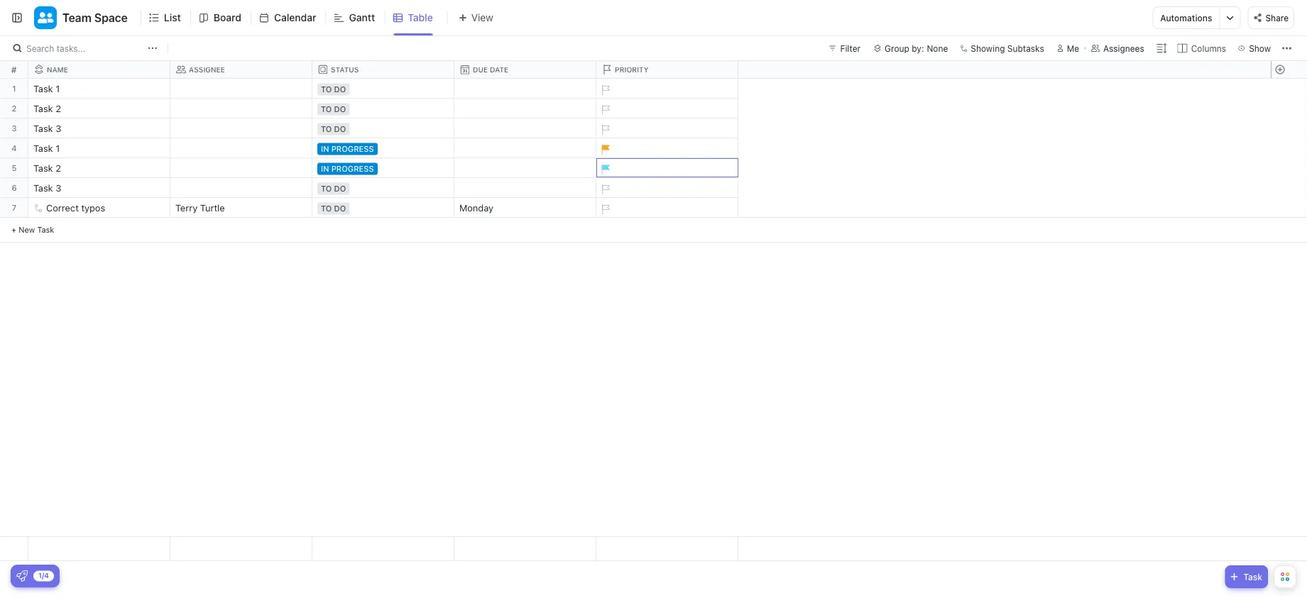 Task type: locate. For each thing, give the bounding box(es) containing it.
tasks...
[[57, 43, 85, 53]]

2 down ‎task 1
[[56, 103, 61, 114]]

showing subtasks button
[[955, 40, 1049, 57]]

grid containing ‎task 1
[[0, 61, 1307, 562]]

3 to do from the top
[[321, 125, 346, 134]]

4 to do from the top
[[321, 184, 346, 194]]

5 to do cell from the top
[[312, 198, 455, 217]]

monday cell
[[455, 198, 597, 217]]

0 vertical spatial task 3
[[33, 123, 61, 134]]

set priority element for press space to select this row. row containing correct typos
[[594, 199, 616, 220]]

me
[[1067, 43, 1079, 53]]

in for task 1
[[321, 145, 329, 154]]

5 do from the top
[[334, 204, 346, 213]]

columns button
[[1174, 40, 1234, 57]]

in for task 2
[[321, 164, 329, 174]]

table
[[408, 12, 433, 23]]

2 down task 1
[[56, 163, 61, 174]]

in progress
[[321, 145, 374, 154], [321, 164, 374, 174]]

task 3 down task 2
[[33, 183, 61, 194]]

1 vertical spatial ‎task
[[33, 103, 53, 114]]

progress for 1
[[331, 145, 374, 154]]

3 set priority element from the top
[[594, 119, 616, 141]]

0 vertical spatial ‎task
[[33, 83, 53, 94]]

columns
[[1191, 43, 1227, 53]]

1 vertical spatial in
[[321, 164, 329, 174]]

set priority image inside press space to select this row. row
[[594, 80, 616, 101]]

task 2
[[33, 163, 61, 174]]

status column header
[[312, 61, 457, 78]]

5 to do from the top
[[321, 204, 346, 213]]

1 down #
[[12, 84, 16, 93]]

row group
[[0, 79, 28, 243], [28, 79, 739, 243], [1271, 79, 1307, 243]]

1 for task 1
[[56, 143, 60, 154]]

terry turtle
[[175, 203, 225, 213]]

1 set priority image from the top
[[594, 80, 616, 101]]

task 3 down ‎task 2
[[33, 123, 61, 134]]

‎task 1
[[33, 83, 60, 94]]

typos
[[81, 203, 105, 213]]

2 progress from the top
[[331, 164, 374, 174]]

4 do from the top
[[334, 184, 346, 194]]

correct typos
[[46, 203, 105, 213]]

1 in progress from the top
[[321, 145, 374, 154]]

gantt
[[349, 12, 375, 23]]

1 vertical spatial task 3
[[33, 183, 61, 194]]

due date column header
[[455, 61, 599, 78]]

name button
[[28, 65, 170, 75]]

3 to from the top
[[321, 125, 332, 134]]

0 vertical spatial in
[[321, 145, 329, 154]]

press space to select this row. row containing 2
[[0, 99, 28, 119]]

to
[[321, 85, 332, 94], [321, 105, 332, 114], [321, 125, 332, 134], [321, 184, 332, 194], [321, 204, 332, 213]]

list
[[164, 12, 181, 23]]

0 vertical spatial in progress
[[321, 145, 374, 154]]

2 to do from the top
[[321, 105, 346, 114]]

2 set priority image from the top
[[594, 179, 616, 200]]

1 for ‎task 1
[[56, 83, 60, 94]]

board
[[214, 12, 241, 23]]

in progress cell for task 1
[[312, 138, 455, 158]]

terry turtle cell
[[170, 198, 312, 217]]

do
[[334, 85, 346, 94], [334, 105, 346, 114], [334, 125, 346, 134], [334, 184, 346, 194], [334, 204, 346, 213]]

4
[[12, 143, 17, 153]]

1 down "name"
[[56, 83, 60, 94]]

set priority image for 2
[[594, 99, 616, 121]]

1 set priority element from the top
[[594, 80, 616, 101]]

1 to from the top
[[321, 85, 332, 94]]

2 task 3 from the top
[[33, 183, 61, 194]]

3 for 3rd to do "cell" from the bottom of the page
[[56, 123, 61, 134]]

progress
[[331, 145, 374, 154], [331, 164, 374, 174]]

set priority image for 3
[[594, 179, 616, 200]]

cell
[[170, 79, 312, 98], [455, 79, 597, 98], [170, 99, 312, 118], [455, 99, 597, 118], [170, 119, 312, 138], [455, 119, 597, 138], [170, 138, 312, 158], [455, 138, 597, 158], [170, 158, 312, 178], [455, 158, 597, 178], [170, 178, 312, 197], [455, 178, 597, 197]]

3 down ‎task 2
[[56, 123, 61, 134]]

share
[[1266, 13, 1289, 23]]

1 vertical spatial in progress
[[321, 164, 374, 174]]

1 vertical spatial progress
[[331, 164, 374, 174]]

1 in from the top
[[321, 145, 329, 154]]

assignees button
[[1085, 40, 1151, 57]]

2 left ‎task 2
[[12, 104, 17, 113]]

press space to select this row. row containing ‎task 1
[[28, 79, 739, 101]]

2 set priority image from the top
[[594, 119, 616, 141]]

Search tasks... text field
[[26, 38, 144, 58]]

grid
[[0, 61, 1307, 562]]

1 progress from the top
[[331, 145, 374, 154]]

1 vertical spatial set priority image
[[594, 179, 616, 200]]

set priority image for 3
[[594, 119, 616, 141]]

2
[[56, 103, 61, 114], [12, 104, 17, 113], [56, 163, 61, 174]]

1
[[56, 83, 60, 94], [12, 84, 16, 93], [56, 143, 60, 154]]

set priority image
[[594, 80, 616, 101], [594, 179, 616, 200]]

to do for 3rd to do "cell" from the bottom of the page
[[321, 125, 346, 134]]

3 up correct
[[56, 183, 61, 194]]

calendar
[[274, 12, 316, 23]]

5 set priority element from the top
[[594, 199, 616, 220]]

group by: none
[[885, 43, 948, 53]]

2 to do cell from the top
[[312, 99, 455, 118]]

to do cell for press space to select this row. row containing ‎task 2
[[312, 99, 455, 118]]

automations
[[1161, 13, 1213, 23]]

1 do from the top
[[334, 85, 346, 94]]

4 to from the top
[[321, 184, 332, 194]]

task 3
[[33, 123, 61, 134], [33, 183, 61, 194]]

‎task
[[33, 83, 53, 94], [33, 103, 53, 114]]

press space to select this row. row containing 5
[[0, 158, 28, 178]]

‎task down ‎task 1
[[33, 103, 53, 114]]

3 do from the top
[[334, 125, 346, 134]]

row group containing ‎task 1
[[28, 79, 739, 243]]

due date
[[473, 66, 509, 74]]

1 ‎task from the top
[[33, 83, 53, 94]]

3
[[56, 123, 61, 134], [12, 124, 17, 133], [56, 183, 61, 194]]

2 to from the top
[[321, 105, 332, 114]]

priority column header
[[597, 61, 741, 78]]

5
[[12, 163, 17, 173]]

‎task for ‎task 1
[[33, 83, 53, 94]]

1 to do cell from the top
[[312, 79, 455, 98]]

1 task 3 from the top
[[33, 123, 61, 134]]

to do for press space to select this row. row containing ‎task 1 to do "cell"
[[321, 85, 346, 94]]

to do cell
[[312, 79, 455, 98], [312, 99, 455, 118], [312, 119, 455, 138], [312, 178, 455, 197], [312, 198, 455, 217]]

due
[[473, 66, 488, 74]]

in progress cell
[[312, 138, 455, 158], [312, 158, 455, 178]]

status button
[[312, 65, 455, 75]]

0 vertical spatial in progress cell
[[312, 138, 455, 158]]

correct
[[46, 203, 79, 213]]

in progress for task 1
[[321, 145, 374, 154]]

2 in from the top
[[321, 164, 329, 174]]

automations button
[[1154, 7, 1220, 28]]

2 in progress cell from the top
[[312, 158, 455, 178]]

press space to select this row. row containing 4
[[0, 138, 28, 158]]

2 in progress from the top
[[321, 164, 374, 174]]

subtasks
[[1008, 43, 1044, 53]]

task
[[33, 123, 53, 134], [33, 143, 53, 154], [33, 163, 53, 174], [33, 183, 53, 194], [37, 225, 54, 234], [1244, 572, 1263, 582]]

1 to do from the top
[[321, 85, 346, 94]]

in progress cell for task 2
[[312, 158, 455, 178]]

1 set priority image from the top
[[594, 99, 616, 121]]

board link
[[214, 0, 247, 36]]

0 vertical spatial progress
[[331, 145, 374, 154]]

0 vertical spatial set priority image
[[594, 80, 616, 101]]

assignee column header
[[170, 61, 315, 78]]

row
[[28, 61, 741, 78]]

assignee
[[189, 65, 225, 74]]

team
[[62, 11, 92, 25]]

2 inside 1 2 3 4 5 6 7
[[12, 104, 17, 113]]

1 in progress cell from the top
[[312, 138, 455, 158]]

in
[[321, 145, 329, 154], [321, 164, 329, 174]]

calendar link
[[274, 0, 322, 36]]

2 row group from the left
[[28, 79, 739, 243]]

‎task up ‎task 2
[[33, 83, 53, 94]]

search tasks...
[[26, 43, 85, 53]]

3 up 4
[[12, 124, 17, 133]]

1 vertical spatial in progress cell
[[312, 158, 455, 178]]

to do
[[321, 85, 346, 94], [321, 105, 346, 114], [321, 125, 346, 134], [321, 184, 346, 194], [321, 204, 346, 213]]

press space to select this row. row containing task 1
[[28, 138, 739, 160]]

#
[[11, 65, 17, 75]]

gantt link
[[349, 0, 381, 36]]

3 inside 1 2 3 4 5 6 7
[[12, 124, 17, 133]]

set priority image
[[594, 99, 616, 121], [594, 119, 616, 141], [594, 199, 616, 220]]

group
[[885, 43, 910, 53]]

2 ‎task from the top
[[33, 103, 53, 114]]

monday
[[459, 203, 494, 213]]

set priority element
[[594, 80, 616, 101], [594, 99, 616, 121], [594, 119, 616, 141], [594, 179, 616, 200], [594, 199, 616, 220]]

6
[[12, 183, 17, 192]]

list link
[[164, 0, 187, 36]]

new
[[19, 225, 35, 234]]

user friends image
[[37, 11, 53, 24]]

press space to select this row. row containing 3
[[0, 119, 28, 138]]

1 row group from the left
[[0, 79, 28, 243]]

1 up task 2
[[56, 143, 60, 154]]

2 set priority element from the top
[[594, 99, 616, 121]]

press space to select this row. row
[[0, 79, 28, 99], [28, 79, 739, 101], [1271, 79, 1307, 99], [0, 99, 28, 119], [28, 99, 739, 121], [1271, 99, 1307, 119], [0, 119, 28, 138], [28, 119, 739, 141], [1271, 119, 1307, 138], [0, 138, 28, 158], [28, 138, 739, 160], [1271, 138, 1307, 158], [0, 158, 28, 178], [28, 158, 739, 180], [1271, 158, 1307, 178], [0, 178, 28, 198], [28, 178, 739, 200], [1271, 178, 1307, 198], [0, 198, 28, 218], [28, 198, 739, 220], [1271, 198, 1307, 218], [28, 538, 739, 562], [1271, 538, 1307, 562]]

2 do from the top
[[334, 105, 346, 114]]

5 to from the top
[[321, 204, 332, 213]]



Task type: vqa. For each thing, say whether or not it's contained in the screenshot.


Task type: describe. For each thing, give the bounding box(es) containing it.
do for to do "cell" corresponding to press space to select this row. row containing correct typos
[[334, 204, 346, 213]]

to for to do "cell" corresponding to press space to select this row. row containing correct typos
[[321, 204, 332, 213]]

3 set priority image from the top
[[594, 199, 616, 220]]

task 3 for fourth to do "cell" from the top of the page
[[33, 183, 61, 194]]

set priority element for press space to select this row. row containing ‎task 1
[[594, 80, 616, 101]]

onboarding checklist button element
[[16, 571, 28, 582]]

to do for fourth to do "cell" from the top of the page
[[321, 184, 346, 194]]

press space to select this row. row containing task 2
[[28, 158, 739, 180]]

to do cell for press space to select this row. row containing correct typos
[[312, 198, 455, 217]]

show button
[[1234, 40, 1275, 57]]

priority button
[[597, 65, 739, 75]]

1 2 3 4 5 6 7
[[12, 84, 17, 212]]

to for fourth to do "cell" from the top of the page
[[321, 184, 332, 194]]

onboarding checklist button image
[[16, 571, 28, 582]]

showing subtasks
[[971, 43, 1044, 53]]

to do cell for press space to select this row. row containing ‎task 1
[[312, 79, 455, 98]]

do for to do "cell" related to press space to select this row. row containing ‎task 2
[[334, 105, 346, 114]]

filter button
[[823, 40, 866, 57]]

view
[[471, 12, 493, 23]]

name
[[47, 65, 68, 74]]

new task
[[19, 225, 54, 234]]

search
[[26, 43, 54, 53]]

team space button
[[57, 2, 128, 33]]

to do for to do "cell" related to press space to select this row. row containing ‎task 2
[[321, 105, 346, 114]]

dropdown menu image
[[455, 538, 596, 561]]

do for 3rd to do "cell" from the bottom of the page
[[334, 125, 346, 134]]

assignees
[[1104, 43, 1145, 53]]

name column header
[[28, 61, 173, 78]]

4 to do cell from the top
[[312, 178, 455, 197]]

3 row group from the left
[[1271, 79, 1307, 243]]

to for press space to select this row. row containing ‎task 1 to do "cell"
[[321, 85, 332, 94]]

assignee button
[[170, 65, 312, 75]]

table link
[[408, 0, 439, 36]]

date
[[490, 66, 509, 74]]

3 to do cell from the top
[[312, 119, 455, 138]]

task 3 for 3rd to do "cell" from the bottom of the page
[[33, 123, 61, 134]]

team space
[[62, 11, 128, 25]]

7
[[12, 203, 17, 212]]

share button
[[1248, 6, 1295, 29]]

progress for 2
[[331, 164, 374, 174]]

2 for ‎task
[[56, 103, 61, 114]]

press space to select this row. row containing 7
[[0, 198, 28, 218]]

do for fourth to do "cell" from the top of the page
[[334, 184, 346, 194]]

turtle
[[200, 203, 225, 213]]

filter
[[840, 43, 861, 53]]

in progress for task 2
[[321, 164, 374, 174]]

status
[[331, 65, 359, 74]]

4 set priority element from the top
[[594, 179, 616, 200]]

to for 3rd to do "cell" from the bottom of the page
[[321, 125, 332, 134]]

terry
[[175, 203, 198, 213]]

set priority element for press space to select this row. row containing ‎task 2
[[594, 99, 616, 121]]

showing
[[971, 43, 1005, 53]]

none
[[927, 43, 948, 53]]

by:
[[912, 43, 924, 53]]

row group containing 1 2 3 4 5 6 7
[[0, 79, 28, 243]]

set priority image for 1
[[594, 80, 616, 101]]

1/4
[[38, 572, 49, 580]]

3 for fourth to do "cell" from the top of the page
[[56, 183, 61, 194]]

press space to select this row. row containing 6
[[0, 178, 28, 198]]

row containing name
[[28, 61, 741, 78]]

priority
[[615, 65, 649, 74]]

task 1
[[33, 143, 60, 154]]

2 for 1
[[12, 104, 17, 113]]

to do for to do "cell" corresponding to press space to select this row. row containing correct typos
[[321, 204, 346, 213]]

due date button
[[455, 65, 597, 75]]

to for to do "cell" related to press space to select this row. row containing ‎task 2
[[321, 105, 332, 114]]

show
[[1249, 43, 1271, 53]]

‎task for ‎task 2
[[33, 103, 53, 114]]

me button
[[1052, 40, 1085, 57]]

view button
[[447, 9, 498, 27]]

press space to select this row. row containing 1
[[0, 79, 28, 99]]

‎task 2
[[33, 103, 61, 114]]

press space to select this row. row containing ‎task 2
[[28, 99, 739, 121]]

do for press space to select this row. row containing ‎task 1 to do "cell"
[[334, 85, 346, 94]]

1 inside 1 2 3 4 5 6 7
[[12, 84, 16, 93]]

space
[[94, 11, 128, 25]]

2 for task
[[56, 163, 61, 174]]

press space to select this row. row containing correct typos
[[28, 198, 739, 220]]



